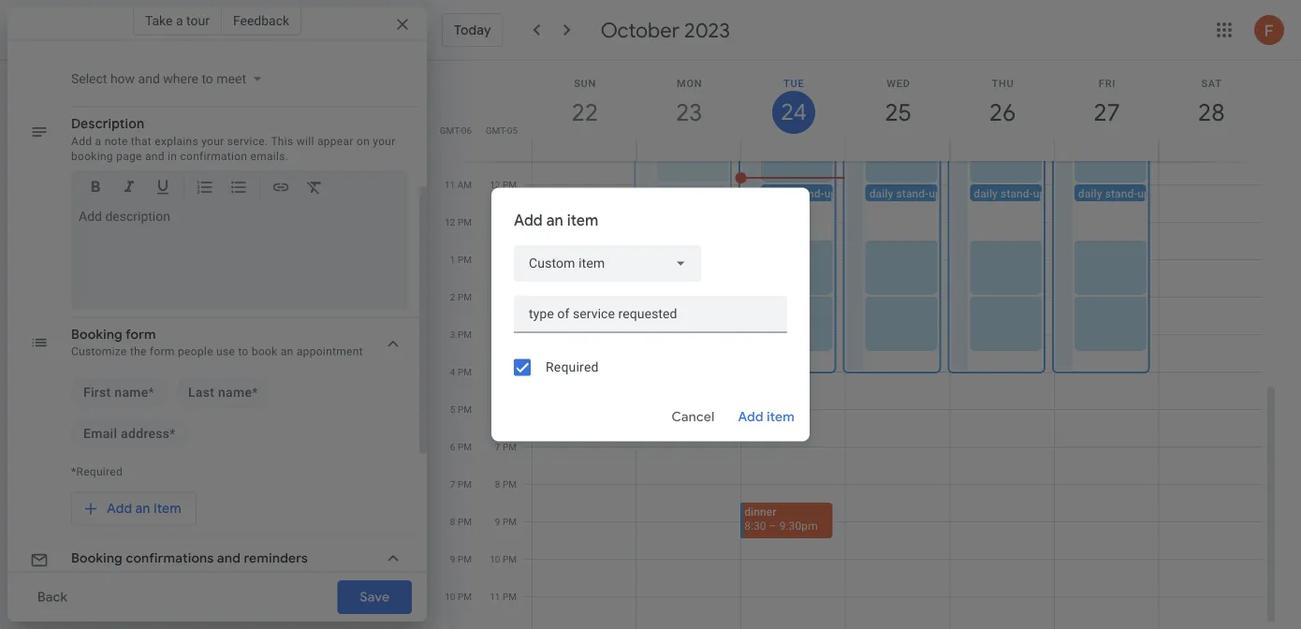 Task type: vqa. For each thing, say whether or not it's contained in the screenshot.
My calendars calendars
no



Task type: describe. For each thing, give the bounding box(es) containing it.
1 horizontal spatial 12 pm
[[490, 179, 517, 191]]

1 vertical spatial 8
[[450, 516, 456, 528]]

october 2023
[[601, 17, 730, 43]]

0 vertical spatial item
[[567, 211, 599, 230]]

0 vertical spatial 3
[[495, 292, 500, 303]]

bold image
[[86, 177, 105, 199]]

gmt-05
[[486, 125, 518, 136]]

back
[[37, 589, 68, 606]]

cancel
[[672, 409, 715, 426]]

stand- for 1st daily stand-up button from the left
[[792, 187, 825, 200]]

a inside button
[[176, 13, 183, 28]]

2023
[[685, 17, 730, 43]]

via
[[247, 14, 263, 27]]

list item containing email address
[[71, 419, 188, 449]]

gmt- for 06
[[440, 125, 461, 136]]

confirmations
[[126, 550, 214, 567]]

2 daily stand-up button from the left
[[866, 185, 976, 202]]

Custom item text field
[[514, 303, 787, 325]]

appear
[[317, 134, 354, 147]]

gmt-06
[[440, 125, 472, 136]]

an inside dialog
[[547, 211, 564, 230]]

0 horizontal spatial 1
[[450, 254, 456, 265]]

this
[[271, 134, 294, 147]]

0 vertical spatial 4 pm
[[495, 329, 517, 340]]

required
[[546, 360, 599, 375]]

the
[[130, 345, 147, 358]]

add an item inside dialog
[[514, 211, 599, 230]]

an inside button
[[135, 500, 150, 517]]

1 horizontal spatial 1 pm
[[495, 217, 517, 228]]

in inside would you like to meet in person, via phone, or video conference?
[[193, 14, 203, 27]]

booking form customize the form people use to book an appointment
[[71, 326, 363, 358]]

7 column header from the left
[[1159, 61, 1264, 162]]

up for 3rd daily stand-up button
[[1034, 187, 1046, 200]]

0 horizontal spatial 8 pm
[[450, 516, 472, 528]]

to inside would you like to meet in person, via phone, or video conference?
[[150, 14, 161, 27]]

0 horizontal spatial 4 pm
[[450, 367, 472, 378]]

dinner 8:30 – 9:30pm
[[745, 506, 818, 533]]

address
[[121, 426, 170, 441]]

cancel button
[[664, 395, 723, 440]]

name for last name
[[218, 385, 252, 400]]

italic image
[[120, 177, 139, 199]]

* for email address
[[170, 426, 176, 441]]

would
[[71, 14, 104, 27]]

add inside add an item button
[[107, 500, 132, 517]]

booking
[[71, 149, 113, 162]]

take a tour button
[[133, 6, 222, 36]]

daily for 2nd daily stand-up button
[[870, 187, 894, 200]]

0 horizontal spatial 10 pm
[[445, 591, 472, 603]]

grid containing daily stand-up
[[434, 61, 1279, 629]]

0 vertical spatial 8
[[495, 479, 500, 490]]

item inside add an item button
[[154, 500, 182, 517]]

add item button
[[731, 395, 802, 440]]

today button
[[442, 13, 503, 47]]

bulleted list image
[[229, 177, 248, 199]]

phone,
[[266, 14, 301, 27]]

and inside dropdown button
[[217, 550, 241, 567]]

that
[[131, 134, 152, 147]]

feedback
[[233, 13, 289, 28]]

underline image
[[154, 177, 172, 199]]

add inside button
[[738, 409, 764, 426]]

8:30
[[745, 520, 767, 533]]

item inside the add item button
[[767, 409, 795, 426]]

conference?
[[71, 29, 135, 42]]

1 vertical spatial 2
[[450, 292, 456, 303]]

confirmation
[[180, 149, 247, 162]]

none field inside the add an item dialog
[[514, 245, 701, 282]]

0 horizontal spatial 2 pm
[[450, 292, 472, 303]]

a inside description add a note that explains your service. this will appear on your booking page and in confirmation emails.
[[95, 134, 101, 147]]

booking confirmations and reminders
[[71, 550, 308, 567]]

to inside booking form customize the form people use to book an appointment
[[238, 345, 249, 358]]

* for first name
[[149, 385, 154, 400]]

meet
[[164, 14, 190, 27]]

1 vertical spatial 5 pm
[[450, 404, 472, 415]]

email
[[83, 426, 117, 441]]

0 vertical spatial form
[[126, 326, 156, 343]]

6
[[450, 441, 456, 453]]

formatting options toolbar
[[71, 171, 408, 211]]

back button
[[22, 581, 82, 614]]

reminders
[[244, 550, 308, 567]]

0 vertical spatial 9
[[495, 516, 500, 528]]

booking for booking form customize the form people use to book an appointment
[[71, 326, 123, 343]]

gmt- for 05
[[486, 125, 507, 136]]

stand- for 2nd daily stand-up button
[[897, 187, 929, 200]]

6 pm
[[450, 441, 472, 453]]

october
[[601, 17, 680, 43]]

1 horizontal spatial 7
[[495, 441, 500, 453]]

1 vertical spatial 5
[[450, 404, 456, 415]]

description
[[71, 116, 144, 132]]

0 horizontal spatial 9
[[450, 554, 456, 565]]

4 daily stand-up from the left
[[1079, 187, 1151, 200]]

name for first name
[[115, 385, 149, 400]]

description add a note that explains your service. this will appear on your booking page and in confirmation emails.
[[71, 116, 396, 162]]

emails.
[[251, 149, 289, 162]]

0 vertical spatial 1
[[495, 217, 500, 228]]

remove formatting image
[[305, 177, 324, 199]]

0 horizontal spatial 4
[[450, 367, 456, 378]]

daily for fourth daily stand-up button from left
[[1079, 187, 1103, 200]]

add an item dialog
[[492, 188, 810, 441]]

person,
[[206, 14, 244, 27]]

note
[[105, 134, 128, 147]]

4 daily stand-up button from the left
[[1075, 185, 1185, 202]]

0 vertical spatial 8 pm
[[495, 479, 517, 490]]

2 your from the left
[[373, 134, 396, 147]]

*required
[[71, 465, 123, 478]]

11 for 11 am
[[445, 179, 455, 191]]

1 horizontal spatial 7 pm
[[495, 441, 517, 453]]



Task type: locate. For each thing, give the bounding box(es) containing it.
feedback button
[[222, 6, 302, 36]]

name right first
[[115, 385, 149, 400]]

2 vertical spatial an
[[135, 500, 150, 517]]

1 horizontal spatial 3
[[495, 292, 500, 303]]

1 pm down 11 am
[[450, 254, 472, 265]]

add down 05
[[514, 211, 543, 230]]

1 horizontal spatial 5
[[495, 367, 500, 378]]

1 your from the left
[[201, 134, 224, 147]]

2 stand- from the left
[[897, 187, 929, 200]]

0 horizontal spatial 11
[[445, 179, 455, 191]]

1 horizontal spatial to
[[238, 345, 249, 358]]

form right the
[[150, 345, 175, 358]]

a
[[176, 13, 183, 28], [95, 134, 101, 147]]

06
[[461, 125, 472, 136]]

2 name from the left
[[218, 385, 252, 400]]

take
[[145, 13, 173, 28]]

0 horizontal spatial and
[[145, 149, 165, 162]]

first
[[83, 385, 111, 400]]

3 stand- from the left
[[1001, 187, 1034, 200]]

3 daily from the left
[[974, 187, 998, 200]]

11 am
[[445, 179, 472, 191]]

1 daily stand-up button from the left
[[761, 185, 872, 202]]

gmt- right the '06'
[[486, 125, 507, 136]]

a left tour
[[176, 13, 183, 28]]

5 pm up 6 pm
[[450, 404, 472, 415]]

4 pm
[[495, 329, 517, 340], [450, 367, 472, 378]]

3 column header from the left
[[741, 61, 846, 162]]

add an item
[[514, 211, 599, 230], [107, 500, 182, 517]]

will
[[297, 134, 314, 147]]

a up "booking"
[[95, 134, 101, 147]]

column header
[[532, 61, 637, 162], [636, 61, 742, 162], [741, 61, 846, 162], [845, 61, 951, 162], [950, 61, 1055, 162], [1054, 61, 1160, 162], [1159, 61, 1264, 162]]

0 horizontal spatial your
[[201, 134, 224, 147]]

1 horizontal spatial 10
[[490, 554, 500, 565]]

2 gmt- from the left
[[486, 125, 507, 136]]

0 vertical spatial to
[[150, 14, 161, 27]]

0 vertical spatial add an item
[[514, 211, 599, 230]]

1 vertical spatial booking
[[71, 550, 123, 567]]

3
[[495, 292, 500, 303], [450, 329, 456, 340]]

11 pm
[[490, 591, 517, 603]]

1 horizontal spatial 4
[[495, 329, 500, 340]]

daily for 3rd daily stand-up button
[[974, 187, 998, 200]]

booking inside booking form customize the form people use to book an appointment
[[71, 326, 123, 343]]

name
[[115, 385, 149, 400], [218, 385, 252, 400]]

7 pm right 6 pm
[[495, 441, 517, 453]]

7 right 6 pm
[[495, 441, 500, 453]]

1 horizontal spatial 2 pm
[[495, 254, 517, 265]]

2 horizontal spatial *
[[252, 385, 258, 400]]

0 horizontal spatial a
[[95, 134, 101, 147]]

2 column header from the left
[[636, 61, 742, 162]]

1 horizontal spatial your
[[373, 134, 396, 147]]

grid
[[434, 61, 1279, 629]]

dinner
[[745, 506, 777, 519]]

tour
[[186, 13, 210, 28]]

1 daily stand-up from the left
[[765, 187, 837, 200]]

0 vertical spatial 10
[[490, 554, 500, 565]]

2 up from the left
[[929, 187, 942, 200]]

7
[[495, 441, 500, 453], [450, 479, 456, 490]]

your right on
[[373, 134, 396, 147]]

1 booking from the top
[[71, 326, 123, 343]]

up for fourth daily stand-up button from left
[[1138, 187, 1151, 200]]

gmt-
[[440, 125, 461, 136], [486, 125, 507, 136]]

in down explains
[[168, 149, 177, 162]]

9 pm
[[495, 516, 517, 528], [450, 554, 472, 565]]

0 vertical spatial 11
[[445, 179, 455, 191]]

list item containing last name
[[176, 378, 270, 408]]

add an item button
[[71, 492, 196, 526]]

1 horizontal spatial an
[[281, 345, 294, 358]]

up for 1st daily stand-up button from the left
[[825, 187, 837, 200]]

12 right am
[[490, 179, 500, 191]]

1 vertical spatial 10 pm
[[445, 591, 472, 603]]

0 horizontal spatial an
[[135, 500, 150, 517]]

service.
[[227, 134, 268, 147]]

0 horizontal spatial 12 pm
[[445, 217, 472, 228]]

1 horizontal spatial 5 pm
[[495, 367, 517, 378]]

1 column header from the left
[[532, 61, 637, 162]]

1 gmt- from the left
[[440, 125, 461, 136]]

1 vertical spatial 9 pm
[[450, 554, 472, 565]]

0 horizontal spatial *
[[149, 385, 154, 400]]

daily
[[765, 187, 789, 200], [870, 187, 894, 200], [974, 187, 998, 200], [1079, 187, 1103, 200]]

4 daily from the left
[[1079, 187, 1103, 200]]

booking up customize
[[71, 326, 123, 343]]

1 name from the left
[[115, 385, 149, 400]]

1 vertical spatial form
[[150, 345, 175, 358]]

4 stand- from the left
[[1106, 187, 1138, 200]]

explains
[[155, 134, 198, 147]]

like
[[129, 14, 147, 27]]

email address *
[[83, 426, 176, 441]]

4 up from the left
[[1138, 187, 1151, 200]]

0 vertical spatial booking
[[71, 326, 123, 343]]

1 horizontal spatial 8 pm
[[495, 479, 517, 490]]

5 pm left required
[[495, 367, 517, 378]]

12 pm right am
[[490, 179, 517, 191]]

am
[[458, 179, 472, 191]]

9:30pm
[[780, 520, 818, 533]]

7 pm
[[495, 441, 517, 453], [450, 479, 472, 490]]

take a tour
[[145, 13, 210, 28]]

10 pm up 11 pm
[[490, 554, 517, 565]]

1 vertical spatial a
[[95, 134, 101, 147]]

add right cancel button
[[738, 409, 764, 426]]

an
[[547, 211, 564, 230], [281, 345, 294, 358], [135, 500, 150, 517]]

2
[[495, 254, 500, 265], [450, 292, 456, 303]]

1 vertical spatial 12 pm
[[445, 217, 472, 228]]

item
[[567, 211, 599, 230], [767, 409, 795, 426], [154, 500, 182, 517]]

1 vertical spatial 4 pm
[[450, 367, 472, 378]]

1 vertical spatial 3 pm
[[450, 329, 472, 340]]

add an item inside button
[[107, 500, 182, 517]]

booking confirmations and reminders button
[[64, 540, 416, 574]]

10 pm
[[490, 554, 517, 565], [445, 591, 472, 603]]

1 vertical spatial an
[[281, 345, 294, 358]]

0 horizontal spatial 7
[[450, 479, 456, 490]]

1 vertical spatial in
[[168, 149, 177, 162]]

10 up 11 pm
[[490, 554, 500, 565]]

you
[[107, 14, 126, 27]]

1 vertical spatial 7 pm
[[450, 479, 472, 490]]

* for last name
[[252, 385, 258, 400]]

3 pm
[[495, 292, 517, 303], [450, 329, 472, 340]]

stand- for 3rd daily stand-up button
[[1001, 187, 1034, 200]]

1 vertical spatial 1 pm
[[450, 254, 472, 265]]

1 stand- from the left
[[792, 187, 825, 200]]

booking inside dropdown button
[[71, 550, 123, 567]]

1 horizontal spatial 10 pm
[[490, 554, 517, 565]]

booking up back button
[[71, 550, 123, 567]]

appointment
[[297, 345, 363, 358]]

0 vertical spatial 5 pm
[[495, 367, 517, 378]]

1 horizontal spatial 8
[[495, 479, 500, 490]]

list item up email address * at bottom
[[71, 378, 167, 408]]

2 horizontal spatial item
[[767, 409, 795, 426]]

0 vertical spatial 3 pm
[[495, 292, 517, 303]]

2 horizontal spatial an
[[547, 211, 564, 230]]

11 for 11 pm
[[490, 591, 500, 603]]

3 up from the left
[[1034, 187, 1046, 200]]

form
[[126, 326, 156, 343], [150, 345, 175, 358]]

0 vertical spatial in
[[193, 14, 203, 27]]

stand-
[[792, 187, 825, 200], [897, 187, 929, 200], [1001, 187, 1034, 200], [1106, 187, 1138, 200]]

1 horizontal spatial and
[[217, 550, 241, 567]]

and left reminders
[[217, 550, 241, 567]]

people
[[178, 345, 213, 358]]

book
[[252, 345, 278, 358]]

pm
[[503, 179, 517, 191], [458, 217, 472, 228], [503, 217, 517, 228], [458, 254, 472, 265], [503, 254, 517, 265], [458, 292, 472, 303], [503, 292, 517, 303], [458, 329, 472, 340], [503, 329, 517, 340], [458, 367, 472, 378], [503, 367, 517, 378], [458, 404, 472, 415], [458, 441, 472, 453], [503, 441, 517, 453], [458, 479, 472, 490], [503, 479, 517, 490], [458, 516, 472, 528], [503, 516, 517, 528], [458, 554, 472, 565], [503, 554, 517, 565], [458, 591, 472, 603], [503, 591, 517, 603]]

your up confirmation
[[201, 134, 224, 147]]

0 horizontal spatial to
[[150, 14, 161, 27]]

add item
[[738, 409, 795, 426]]

use
[[216, 345, 235, 358]]

list item down first name *
[[71, 419, 188, 449]]

10 left 11 pm
[[445, 591, 456, 603]]

in right meet on the left of page
[[193, 14, 203, 27]]

list item
[[71, 378, 167, 408], [176, 378, 270, 408], [71, 419, 188, 449]]

7 down 6
[[450, 479, 456, 490]]

0 vertical spatial 9 pm
[[495, 516, 517, 528]]

1 horizontal spatial *
[[170, 426, 176, 441]]

0 horizontal spatial item
[[154, 500, 182, 517]]

0 horizontal spatial 5 pm
[[450, 404, 472, 415]]

1 horizontal spatial item
[[567, 211, 599, 230]]

0 horizontal spatial 3
[[450, 329, 456, 340]]

add up "booking"
[[71, 134, 92, 147]]

today
[[454, 22, 491, 38]]

0 vertical spatial a
[[176, 13, 183, 28]]

1 down 11 am
[[450, 254, 456, 265]]

page
[[116, 149, 142, 162]]

2 booking from the top
[[71, 550, 123, 567]]

0 vertical spatial 2 pm
[[495, 254, 517, 265]]

2 vertical spatial item
[[154, 500, 182, 517]]

1 up from the left
[[825, 187, 837, 200]]

0 vertical spatial 1 pm
[[495, 217, 517, 228]]

0 vertical spatial and
[[145, 149, 165, 162]]

gmt- left gmt-05
[[440, 125, 461, 136]]

2 daily from the left
[[870, 187, 894, 200]]

4 column header from the left
[[845, 61, 951, 162]]

2 pm
[[495, 254, 517, 265], [450, 292, 472, 303]]

Description text field
[[79, 208, 401, 302]]

and inside description add a note that explains your service. this will appear on your booking page and in confirmation emails.
[[145, 149, 165, 162]]

0 horizontal spatial 9 pm
[[450, 554, 472, 565]]

None field
[[514, 245, 701, 282]]

5 left required
[[495, 367, 500, 378]]

7 pm down 6 pm
[[450, 479, 472, 490]]

to right use
[[238, 345, 249, 358]]

list item down use
[[176, 378, 270, 408]]

1 pm down gmt-05
[[495, 217, 517, 228]]

1
[[495, 217, 500, 228], [450, 254, 456, 265]]

up
[[825, 187, 837, 200], [929, 187, 942, 200], [1034, 187, 1046, 200], [1138, 187, 1151, 200]]

list item containing first name
[[71, 378, 167, 408]]

1 horizontal spatial gmt-
[[486, 125, 507, 136]]

on
[[357, 134, 370, 147]]

0 horizontal spatial in
[[168, 149, 177, 162]]

0 horizontal spatial 7 pm
[[450, 479, 472, 490]]

*
[[149, 385, 154, 400], [252, 385, 258, 400], [170, 426, 176, 441]]

numbered list image
[[196, 177, 214, 199]]

up for 2nd daily stand-up button
[[929, 187, 942, 200]]

12 pm down 11 am
[[445, 217, 472, 228]]

1 vertical spatial add an item
[[107, 500, 182, 517]]

1 vertical spatial 8 pm
[[450, 516, 472, 528]]

12 pm
[[490, 179, 517, 191], [445, 217, 472, 228]]

in inside description add a note that explains your service. this will appear on your booking page and in confirmation emails.
[[168, 149, 177, 162]]

2 daily stand-up from the left
[[870, 187, 942, 200]]

12 down 11 am
[[445, 217, 456, 228]]

stand- for fourth daily stand-up button from left
[[1106, 187, 1138, 200]]

5 pm
[[495, 367, 517, 378], [450, 404, 472, 415]]

6 column header from the left
[[1054, 61, 1160, 162]]

add down *required
[[107, 500, 132, 517]]

1 vertical spatial 12
[[445, 217, 456, 228]]

insert link image
[[272, 177, 290, 199]]

–
[[769, 520, 777, 533]]

9
[[495, 516, 500, 528], [450, 554, 456, 565]]

1 vertical spatial 1
[[450, 254, 456, 265]]

1 vertical spatial 10
[[445, 591, 456, 603]]

in
[[193, 14, 203, 27], [168, 149, 177, 162]]

5
[[495, 367, 500, 378], [450, 404, 456, 415]]

1 vertical spatial 7
[[450, 479, 456, 490]]

customize
[[71, 345, 127, 358]]

3 daily stand-up from the left
[[974, 187, 1046, 200]]

8 pm
[[495, 479, 517, 490], [450, 516, 472, 528]]

booking for booking confirmations and reminders
[[71, 550, 123, 567]]

add
[[71, 134, 92, 147], [514, 211, 543, 230], [738, 409, 764, 426], [107, 500, 132, 517]]

1 down gmt-05
[[495, 217, 500, 228]]

11
[[445, 179, 455, 191], [490, 591, 500, 603]]

1 pm
[[495, 217, 517, 228], [450, 254, 472, 265]]

your
[[201, 134, 224, 147], [373, 134, 396, 147]]

form up the
[[126, 326, 156, 343]]

0 vertical spatial 12
[[490, 179, 500, 191]]

last name *
[[188, 385, 258, 400]]

1 horizontal spatial 1
[[495, 217, 500, 228]]

5 column header from the left
[[950, 61, 1055, 162]]

10 pm left 11 pm
[[445, 591, 472, 603]]

0 vertical spatial 7
[[495, 441, 500, 453]]

0 horizontal spatial 5
[[450, 404, 456, 415]]

1 vertical spatial 9
[[450, 554, 456, 565]]

8
[[495, 479, 500, 490], [450, 516, 456, 528]]

1 daily from the left
[[765, 187, 789, 200]]

05
[[507, 125, 518, 136]]

12
[[490, 179, 500, 191], [445, 217, 456, 228]]

0 horizontal spatial name
[[115, 385, 149, 400]]

0 vertical spatial 4
[[495, 329, 500, 340]]

1 horizontal spatial name
[[218, 385, 252, 400]]

name right last
[[218, 385, 252, 400]]

1 vertical spatial 11
[[490, 591, 500, 603]]

0 horizontal spatial 3 pm
[[450, 329, 472, 340]]

first name *
[[83, 385, 154, 400]]

0 horizontal spatial 1 pm
[[450, 254, 472, 265]]

and
[[145, 149, 165, 162], [217, 550, 241, 567]]

0 vertical spatial 10 pm
[[490, 554, 517, 565]]

1 horizontal spatial 4 pm
[[495, 329, 517, 340]]

and down that
[[145, 149, 165, 162]]

1 horizontal spatial a
[[176, 13, 183, 28]]

5 up 6
[[450, 404, 456, 415]]

0 horizontal spatial 8
[[450, 516, 456, 528]]

daily for 1st daily stand-up button from the left
[[765, 187, 789, 200]]

to right like
[[150, 14, 161, 27]]

last
[[188, 385, 215, 400]]

0 horizontal spatial gmt-
[[440, 125, 461, 136]]

would you like to meet in person, via phone, or video conference?
[[71, 14, 346, 42]]

add inside description add a note that explains your service. this will appear on your booking page and in confirmation emails.
[[71, 134, 92, 147]]

0 horizontal spatial 2
[[450, 292, 456, 303]]

1 horizontal spatial 2
[[495, 254, 500, 265]]

1 horizontal spatial 12
[[490, 179, 500, 191]]

3 daily stand-up button from the left
[[970, 185, 1081, 202]]

1 vertical spatial item
[[767, 409, 795, 426]]

video
[[317, 14, 346, 27]]

1 vertical spatial 4
[[450, 367, 456, 378]]

or
[[304, 14, 314, 27]]

an inside booking form customize the form people use to book an appointment
[[281, 345, 294, 358]]



